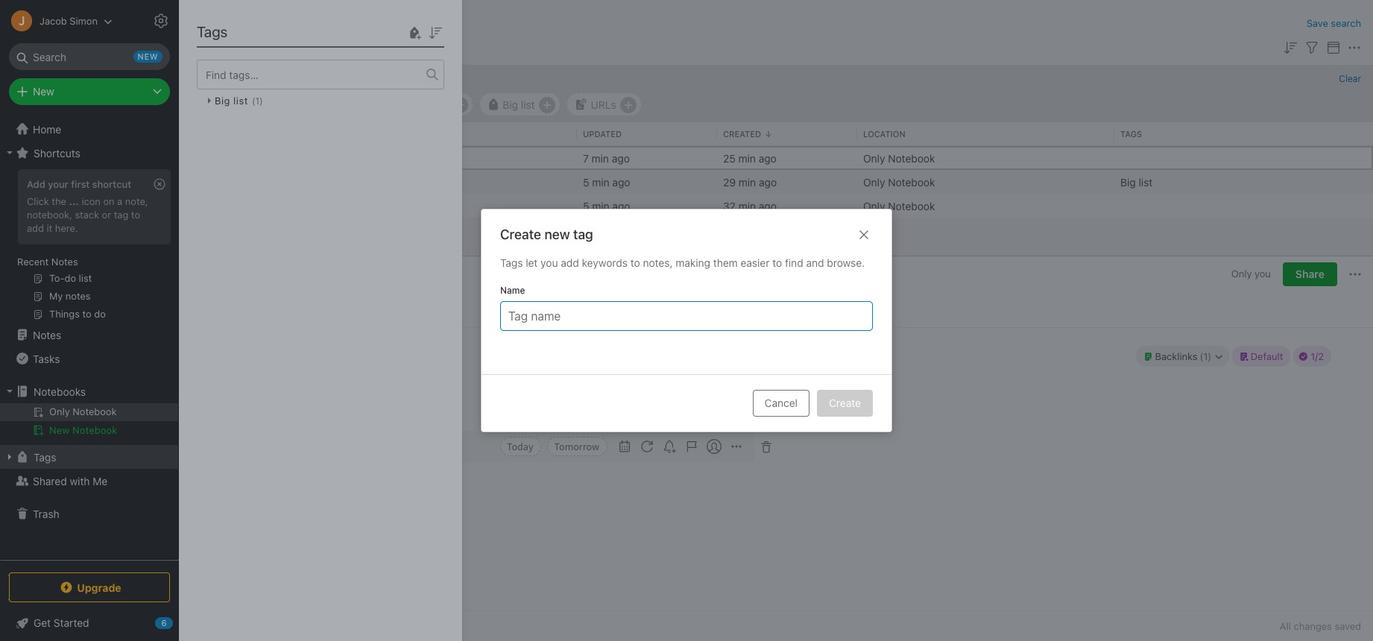 Task type: vqa. For each thing, say whether or not it's contained in the screenshot.
saved
yes



Task type: locate. For each thing, give the bounding box(es) containing it.
tasks button
[[0, 347, 178, 370]]

0 horizontal spatial big list
[[503, 98, 535, 111]]

create right the cancel
[[829, 397, 861, 409]]

new
[[33, 85, 54, 98], [49, 424, 70, 436]]

new notebook button
[[0, 421, 178, 439]]

13
[[237, 98, 248, 111]]

big
[[215, 95, 230, 107], [503, 98, 518, 111], [1120, 176, 1136, 188]]

tags inside button
[[34, 451, 56, 463]]

group containing add your first shortcut
[[0, 165, 178, 329]]

list
[[233, 95, 248, 107], [521, 98, 535, 111], [1139, 176, 1153, 188]]

save
[[1307, 17, 1328, 29]]

notebook for 25 min ago
[[888, 152, 935, 164]]

0 horizontal spatial tag
[[114, 209, 128, 221]]

1 vertical spatial 5
[[583, 199, 589, 212]]

0 horizontal spatial add
[[27, 222, 44, 234]]

making
[[676, 256, 710, 269]]

to left find at the right top
[[772, 256, 782, 269]]

you left share
[[1255, 268, 1271, 280]]

only notebook
[[215, 15, 318, 32], [863, 152, 935, 164], [863, 176, 935, 188], [863, 199, 935, 212]]

easier
[[741, 256, 770, 269]]

share
[[1296, 268, 1325, 280]]

big list ( 1 )
[[215, 95, 263, 107]]

0 vertical spatial new
[[33, 85, 54, 98]]

Search text field
[[19, 43, 160, 70]]

0 horizontal spatial create
[[500, 227, 541, 242]]

1
[[255, 95, 259, 106]]

shortcuts button
[[0, 141, 178, 165]]

new for new
[[33, 85, 54, 98]]

5 for 29 min ago
[[583, 176, 589, 188]]

1 horizontal spatial list
[[521, 98, 535, 111]]

to left the notes,
[[630, 256, 640, 269]]

0 horizontal spatial you
[[541, 256, 558, 269]]

1 vertical spatial create
[[829, 397, 861, 409]]

nov
[[215, 98, 234, 111]]

you inside note window element
[[1255, 268, 1271, 280]]

notes right 'recent'
[[51, 256, 78, 268]]

add inside icon on a note, notebook, stack or tag to add it here.
[[27, 222, 44, 234]]

recent
[[17, 256, 49, 268]]

cancel
[[765, 397, 798, 409]]

cell
[[0, 403, 178, 421]]

only for 25 min ago
[[863, 152, 885, 164]]

notebook
[[251, 15, 318, 32], [888, 152, 935, 164], [888, 176, 935, 188], [888, 199, 935, 212], [72, 424, 117, 436]]

0 vertical spatial 5 min ago
[[583, 176, 630, 188]]

tasks
[[33, 352, 60, 365]]

tags button
[[0, 445, 178, 469]]

to down note,
[[131, 209, 140, 221]]

group
[[0, 165, 178, 329]]

create for create
[[829, 397, 861, 409]]

cancel button
[[753, 390, 810, 417]]

Name text field
[[507, 302, 866, 330]]

name
[[500, 285, 525, 296]]

create inside button
[[829, 397, 861, 409]]

tags let you add keywords to notes, making them easier to find and browse.
[[500, 256, 865, 269]]

new inside popup button
[[33, 85, 54, 98]]

settings image
[[152, 12, 170, 30]]

5
[[583, 176, 589, 188], [583, 199, 589, 212]]

only notebook for 32 min ago
[[863, 199, 935, 212]]

3
[[197, 40, 203, 53]]

tag right new
[[573, 227, 593, 242]]

1 row group from the top
[[179, 122, 1373, 146]]

2 5 from the top
[[583, 199, 589, 212]]

1 vertical spatial big list
[[1120, 176, 1153, 188]]

find
[[785, 256, 803, 269]]

0 vertical spatial create
[[500, 227, 541, 242]]

new up home
[[33, 85, 54, 98]]

1 vertical spatial tag
[[573, 227, 593, 242]]

icon on a note, notebook, stack or tag to add it here.
[[27, 195, 148, 234]]

1 horizontal spatial add
[[561, 256, 579, 269]]

create up let
[[500, 227, 541, 242]]

1 5 min ago from the top
[[583, 176, 630, 188]]

min
[[592, 152, 609, 164], [738, 152, 756, 164], [592, 176, 610, 188], [739, 176, 756, 188], [592, 199, 610, 212], [739, 199, 756, 212]]

add left it
[[27, 222, 44, 234]]

add your first shortcut
[[27, 178, 131, 190]]

shortcuts
[[34, 146, 80, 159]]

row group containing updated
[[179, 122, 1373, 146]]

new inside button
[[49, 424, 70, 436]]

notes link
[[0, 323, 178, 347]]

only for 29 min ago
[[863, 176, 885, 188]]

you right let
[[541, 256, 558, 269]]

25
[[723, 152, 736, 164]]

0 vertical spatial big list
[[503, 98, 535, 111]]

2 5 min ago from the top
[[583, 199, 630, 212]]

1 vertical spatial 5 min ago
[[583, 199, 630, 212]]

to
[[131, 209, 140, 221], [630, 256, 640, 269], [772, 256, 782, 269]]

1 horizontal spatial big
[[503, 98, 518, 111]]

keywords
[[582, 256, 628, 269]]

click
[[27, 195, 49, 207]]

Note Editor text field
[[179, 328, 1373, 611]]

notes inside 'group'
[[51, 256, 78, 268]]

new notebook group
[[0, 403, 178, 445]]

tag down a on the top of page
[[114, 209, 128, 221]]

1 5 from the top
[[583, 176, 589, 188]]

0 vertical spatial add
[[27, 222, 44, 234]]

notebooks
[[34, 385, 86, 398]]

only
[[215, 15, 247, 32], [863, 152, 885, 164], [863, 176, 885, 188], [863, 199, 885, 212], [1231, 268, 1252, 280]]

create
[[500, 227, 541, 242], [829, 397, 861, 409]]

and
[[806, 256, 824, 269]]

close image
[[855, 226, 873, 244]]

all changes saved
[[1280, 620, 1361, 632]]

0 horizontal spatial to
[[131, 209, 140, 221]]

tree
[[0, 117, 179, 559]]

it
[[47, 222, 52, 234]]

29 min ago
[[723, 176, 777, 188]]

here.
[[55, 222, 78, 234]]

only notebook for 29 min ago
[[863, 176, 935, 188]]

5 for 32 min ago
[[583, 199, 589, 212]]

0 vertical spatial 5
[[583, 176, 589, 188]]

notes,
[[643, 256, 673, 269]]

notebook for 32 min ago
[[888, 199, 935, 212]]

7
[[583, 152, 589, 164]]

big list button
[[480, 92, 560, 116]]

shared with me link
[[0, 469, 178, 493]]

add
[[27, 178, 45, 190]]

column header
[[197, 128, 571, 140]]

shared with me
[[33, 474, 108, 487]]

row group
[[179, 122, 1373, 146], [179, 146, 1373, 218]]

ago
[[612, 152, 630, 164], [759, 152, 777, 164], [612, 176, 630, 188], [759, 176, 777, 188], [612, 199, 630, 212], [759, 199, 777, 212]]

upgrade
[[77, 581, 121, 594]]

row group containing 7 min ago
[[179, 146, 1373, 218]]

big inside "button"
[[503, 98, 518, 111]]

notes
[[51, 256, 78, 268], [33, 328, 61, 341]]

(
[[252, 95, 255, 106]]

me
[[93, 474, 108, 487]]

5 min ago
[[583, 176, 630, 188], [583, 199, 630, 212]]

add down new
[[561, 256, 579, 269]]

nov 13 - dec 13, 2023
[[215, 98, 323, 111]]

None search field
[[19, 43, 160, 70]]

1 horizontal spatial you
[[1255, 268, 1271, 280]]

new down notebooks on the left bottom
[[49, 424, 70, 436]]

1 vertical spatial new
[[49, 424, 70, 436]]

2 row group from the top
[[179, 146, 1373, 218]]

1 horizontal spatial tag
[[573, 227, 593, 242]]

0 vertical spatial notes
[[51, 256, 78, 268]]

big list inside big list "button"
[[503, 98, 535, 111]]

dec
[[259, 98, 278, 111]]

notes up tasks
[[33, 328, 61, 341]]

0 horizontal spatial big
[[215, 95, 230, 107]]

nov 13 - dec 13, 2023 button
[[193, 92, 347, 116]]

0 vertical spatial tag
[[114, 209, 128, 221]]

1 horizontal spatial create
[[829, 397, 861, 409]]

trash link
[[0, 502, 178, 526]]

add
[[27, 222, 44, 234], [561, 256, 579, 269]]

notebook for 29 min ago
[[888, 176, 935, 188]]



Task type: describe. For each thing, give the bounding box(es) containing it.
notebook inside button
[[72, 424, 117, 436]]

clear button
[[1339, 73, 1361, 84]]

32 min ago
[[723, 199, 777, 212]]

clear
[[1339, 73, 1361, 84]]

create new tag
[[500, 227, 593, 242]]

1 vertical spatial notes
[[33, 328, 61, 341]]

1 horizontal spatial to
[[630, 256, 640, 269]]

create button
[[817, 390, 873, 417]]

urls
[[591, 98, 616, 111]]

your
[[48, 178, 68, 190]]

icon
[[82, 195, 101, 207]]

updated
[[583, 129, 622, 138]]

7 min ago
[[583, 152, 630, 164]]

a
[[117, 195, 122, 207]]

urls button
[[566, 92, 642, 116]]

)
[[259, 95, 263, 106]]

note,
[[125, 195, 148, 207]]

25 min ago
[[723, 152, 777, 164]]

13,
[[281, 98, 295, 111]]

share button
[[1283, 262, 1337, 286]]

tag inside icon on a note, notebook, stack or tag to add it here.
[[114, 209, 128, 221]]

save search button
[[1307, 16, 1361, 31]]

Find tags… text field
[[198, 64, 426, 85]]

notebook,
[[27, 209, 72, 221]]

save search
[[1307, 17, 1361, 29]]

location
[[863, 129, 905, 138]]

search
[[1331, 17, 1361, 29]]

32
[[723, 199, 736, 212]]

new for new notebook
[[49, 424, 70, 436]]

on
[[103, 195, 114, 207]]

create for create new tag
[[500, 227, 541, 242]]

first
[[71, 178, 90, 190]]

all
[[1280, 620, 1291, 632]]

them
[[713, 256, 738, 269]]

2023
[[297, 98, 323, 111]]

filters
[[194, 73, 228, 84]]

trash
[[33, 507, 59, 520]]

29
[[723, 176, 736, 188]]

5 min ago for 29 min ago
[[583, 176, 630, 188]]

...
[[69, 195, 79, 207]]

recent notes
[[17, 256, 78, 268]]

tree containing home
[[0, 117, 179, 559]]

5 min ago for 32 min ago
[[583, 199, 630, 212]]

note window element
[[179, 256, 1373, 641]]

-
[[251, 98, 256, 111]]

notebooks link
[[0, 379, 178, 403]]

1 vertical spatial add
[[561, 256, 579, 269]]

3 notes
[[197, 40, 233, 53]]

2 horizontal spatial to
[[772, 256, 782, 269]]

let
[[526, 256, 538, 269]]

changes
[[1294, 620, 1332, 632]]

only inside note window element
[[1231, 268, 1252, 280]]

or
[[102, 209, 111, 221]]

with
[[70, 474, 90, 487]]

upgrade button
[[9, 572, 170, 602]]

home link
[[0, 117, 179, 141]]

only you
[[1231, 268, 1271, 280]]

created
[[723, 129, 761, 138]]

click the ...
[[27, 195, 79, 207]]

list inside big list "button"
[[521, 98, 535, 111]]

shared
[[33, 474, 67, 487]]

new button
[[9, 78, 170, 105]]

notes
[[206, 40, 233, 53]]

saved
[[1335, 620, 1361, 632]]

create new tag image
[[406, 23, 423, 41]]

browse.
[[827, 256, 865, 269]]

expand tags image
[[4, 451, 16, 463]]

stack
[[75, 209, 99, 221]]

expand notebooks image
[[4, 385, 16, 397]]

0 horizontal spatial list
[[233, 95, 248, 107]]

home
[[33, 123, 61, 135]]

only notebook for 25 min ago
[[863, 152, 935, 164]]

new notebook
[[49, 424, 117, 436]]

only for 32 min ago
[[863, 199, 885, 212]]

1 horizontal spatial big list
[[1120, 176, 1153, 188]]

2 horizontal spatial list
[[1139, 176, 1153, 188]]

new
[[544, 227, 570, 242]]

to inside icon on a note, notebook, stack or tag to add it here.
[[131, 209, 140, 221]]

2 horizontal spatial big
[[1120, 176, 1136, 188]]

shortcut
[[92, 178, 131, 190]]

cell inside tree
[[0, 403, 178, 421]]



